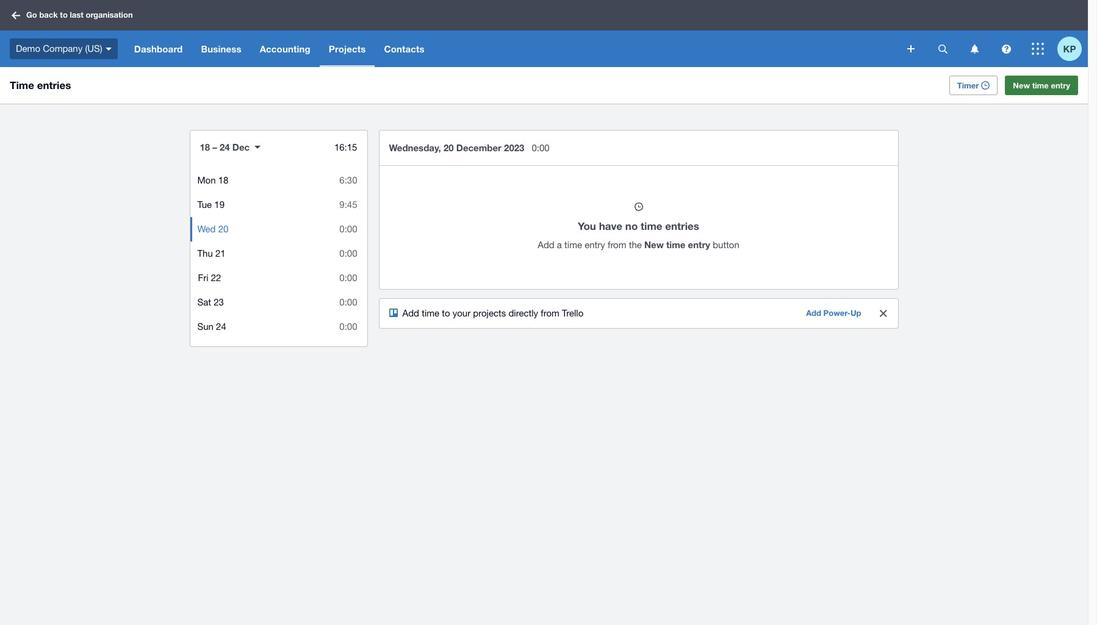 Task type: describe. For each thing, give the bounding box(es) containing it.
a
[[557, 240, 562, 250]]

(us)
[[85, 43, 102, 54]]

–
[[213, 142, 217, 153]]

svg image inside 'go back to last organisation' link
[[12, 11, 20, 19]]

16:15
[[334, 142, 357, 153]]

the
[[629, 240, 642, 250]]

business button
[[192, 31, 251, 67]]

kp button
[[1058, 31, 1088, 67]]

time inside the new time entry button
[[1032, 81, 1049, 90]]

22
[[211, 273, 221, 283]]

clear image
[[880, 310, 887, 317]]

tue 19
[[197, 200, 225, 210]]

your
[[453, 308, 471, 319]]

thu 21
[[197, 248, 226, 259]]

dashboard link
[[125, 31, 192, 67]]

dec
[[232, 142, 250, 153]]

to for last
[[60, 10, 68, 20]]

timer button
[[949, 76, 998, 95]]

2 horizontal spatial add
[[806, 308, 821, 318]]

1 vertical spatial from
[[541, 308, 559, 319]]

23
[[214, 297, 224, 308]]

business
[[201, 43, 241, 54]]

you have no time entries
[[578, 220, 699, 233]]

to for your
[[442, 308, 450, 319]]

wednesday,
[[389, 142, 441, 153]]

demo company (us) button
[[0, 31, 125, 67]]

wed
[[197, 224, 216, 234]]

add power-up link
[[799, 304, 869, 323]]

fri
[[198, 273, 208, 283]]

2023
[[504, 142, 524, 153]]

sun 24
[[197, 322, 226, 332]]

timer
[[957, 81, 979, 90]]

sat
[[197, 297, 211, 308]]

dashboard
[[134, 43, 183, 54]]

accounting
[[260, 43, 310, 54]]

fri 22
[[198, 273, 221, 283]]

from inside the add a time entry from the new time entry button
[[608, 240, 626, 250]]

go back to last organisation
[[26, 10, 133, 20]]

company
[[43, 43, 83, 54]]

18 inside popup button
[[200, 142, 210, 153]]

wed 20
[[197, 224, 228, 234]]

1 horizontal spatial entry
[[688, 239, 710, 250]]

add for new
[[538, 240, 555, 250]]

you
[[578, 220, 596, 233]]

back
[[39, 10, 58, 20]]

sat 23
[[197, 297, 224, 308]]

svg image
[[105, 47, 112, 50]]



Task type: vqa. For each thing, say whether or not it's contained in the screenshot.


Task type: locate. For each thing, give the bounding box(es) containing it.
24 inside popup button
[[220, 142, 230, 153]]

0 horizontal spatial from
[[541, 308, 559, 319]]

time
[[10, 79, 34, 92]]

19
[[214, 200, 225, 210]]

last
[[70, 10, 84, 20]]

projects
[[473, 308, 506, 319]]

to
[[60, 10, 68, 20], [442, 308, 450, 319]]

contacts button
[[375, 31, 434, 67]]

organisation
[[86, 10, 133, 20]]

add left your
[[402, 308, 419, 319]]

0 vertical spatial 18
[[200, 142, 210, 153]]

entries
[[37, 79, 71, 92], [665, 220, 699, 233]]

add power-up
[[806, 308, 861, 318]]

projects
[[329, 43, 366, 54]]

wednesday, 20 december 2023
[[389, 142, 524, 153]]

banner containing kp
[[0, 0, 1088, 67]]

time inside the add a time entry from the new time entry button
[[565, 240, 582, 250]]

power-
[[824, 308, 851, 318]]

demo company (us)
[[16, 43, 102, 54]]

6:30
[[339, 175, 357, 186]]

add left a
[[538, 240, 555, 250]]

1 horizontal spatial to
[[442, 308, 450, 319]]

9:45
[[339, 200, 357, 210]]

mon 18
[[197, 175, 228, 186]]

thu
[[197, 248, 213, 259]]

directly
[[509, 308, 538, 319]]

1 horizontal spatial 18
[[218, 175, 228, 186]]

add time to your projects directly from trello
[[402, 308, 584, 319]]

18 – 24 dec
[[200, 142, 250, 153]]

new time entry
[[1013, 81, 1070, 90]]

20 left december
[[444, 142, 454, 153]]

0 vertical spatial new
[[1013, 81, 1030, 90]]

21
[[215, 248, 226, 259]]

0 vertical spatial 24
[[220, 142, 230, 153]]

0 vertical spatial 20
[[444, 142, 454, 153]]

24 right the –
[[220, 142, 230, 153]]

1 horizontal spatial add
[[538, 240, 555, 250]]

entry down you
[[585, 240, 605, 250]]

entries right time
[[37, 79, 71, 92]]

0 vertical spatial entries
[[37, 79, 71, 92]]

0 horizontal spatial to
[[60, 10, 68, 20]]

mon
[[197, 175, 216, 186]]

entry left button
[[688, 239, 710, 250]]

18
[[200, 142, 210, 153], [218, 175, 228, 186]]

0:00
[[532, 143, 550, 153], [339, 224, 357, 234], [339, 248, 357, 259], [339, 273, 357, 283], [339, 297, 357, 308], [339, 322, 357, 332]]

trello
[[562, 308, 584, 319]]

0 horizontal spatial add
[[402, 308, 419, 319]]

to left your
[[442, 308, 450, 319]]

banner
[[0, 0, 1088, 67]]

20 right wed
[[218, 224, 228, 234]]

contacts
[[384, 43, 425, 54]]

1 vertical spatial entries
[[665, 220, 699, 233]]

add inside the add a time entry from the new time entry button
[[538, 240, 555, 250]]

entry
[[1051, 81, 1070, 90], [688, 239, 710, 250], [585, 240, 605, 250]]

0 vertical spatial from
[[608, 240, 626, 250]]

demo
[[16, 43, 40, 54]]

2 horizontal spatial entry
[[1051, 81, 1070, 90]]

1 horizontal spatial new
[[1013, 81, 1030, 90]]

no
[[625, 220, 638, 233]]

go back to last organisation link
[[7, 4, 140, 26]]

0 horizontal spatial new
[[644, 239, 664, 250]]

up
[[851, 308, 861, 318]]

time entries
[[10, 79, 71, 92]]

add for from
[[402, 308, 419, 319]]

from
[[608, 240, 626, 250], [541, 308, 559, 319]]

20 for wednesday,
[[444, 142, 454, 153]]

24
[[220, 142, 230, 153], [216, 322, 226, 332]]

1 vertical spatial 20
[[218, 224, 228, 234]]

clear button
[[871, 301, 896, 326]]

add
[[538, 240, 555, 250], [402, 308, 419, 319], [806, 308, 821, 318]]

20 for wed
[[218, 224, 228, 234]]

entry inside the add a time entry from the new time entry button
[[585, 240, 605, 250]]

entries up the add a time entry from the new time entry button
[[665, 220, 699, 233]]

0 horizontal spatial 20
[[218, 224, 228, 234]]

1 vertical spatial to
[[442, 308, 450, 319]]

1 horizontal spatial from
[[608, 240, 626, 250]]

1 horizontal spatial 20
[[444, 142, 454, 153]]

sun
[[197, 322, 214, 332]]

have
[[599, 220, 623, 233]]

24 right the sun
[[216, 322, 226, 332]]

svg image
[[12, 11, 20, 19], [1032, 43, 1044, 55], [938, 44, 947, 53], [971, 44, 979, 53], [1002, 44, 1011, 53], [907, 45, 915, 52]]

add a time entry from the new time entry button
[[538, 239, 739, 250]]

0 horizontal spatial entry
[[585, 240, 605, 250]]

1 vertical spatial new
[[644, 239, 664, 250]]

december
[[456, 142, 502, 153]]

add left the 'power-'
[[806, 308, 821, 318]]

20
[[444, 142, 454, 153], [218, 224, 228, 234]]

18 left the –
[[200, 142, 210, 153]]

new
[[1013, 81, 1030, 90], [644, 239, 664, 250]]

kp
[[1063, 43, 1076, 54]]

from left trello
[[541, 308, 559, 319]]

to left last
[[60, 10, 68, 20]]

entry down kp
[[1051, 81, 1070, 90]]

new right the timer button
[[1013, 81, 1030, 90]]

projects button
[[320, 31, 375, 67]]

go
[[26, 10, 37, 20]]

1 horizontal spatial entries
[[665, 220, 699, 233]]

0 horizontal spatial 18
[[200, 142, 210, 153]]

0 horizontal spatial entries
[[37, 79, 71, 92]]

entry inside button
[[1051, 81, 1070, 90]]

new time entry button
[[1005, 76, 1078, 95]]

time
[[1032, 81, 1049, 90], [641, 220, 662, 233], [666, 239, 686, 250], [565, 240, 582, 250], [422, 308, 439, 319]]

new right the
[[644, 239, 664, 250]]

tue
[[197, 200, 212, 210]]

from left the
[[608, 240, 626, 250]]

18 right mon
[[218, 175, 228, 186]]

new inside button
[[1013, 81, 1030, 90]]

1 vertical spatial 18
[[218, 175, 228, 186]]

button
[[713, 240, 739, 250]]

0 vertical spatial to
[[60, 10, 68, 20]]

18 – 24 dec button
[[190, 133, 270, 161]]

to inside banner
[[60, 10, 68, 20]]

1 vertical spatial 24
[[216, 322, 226, 332]]

accounting button
[[251, 31, 320, 67]]



